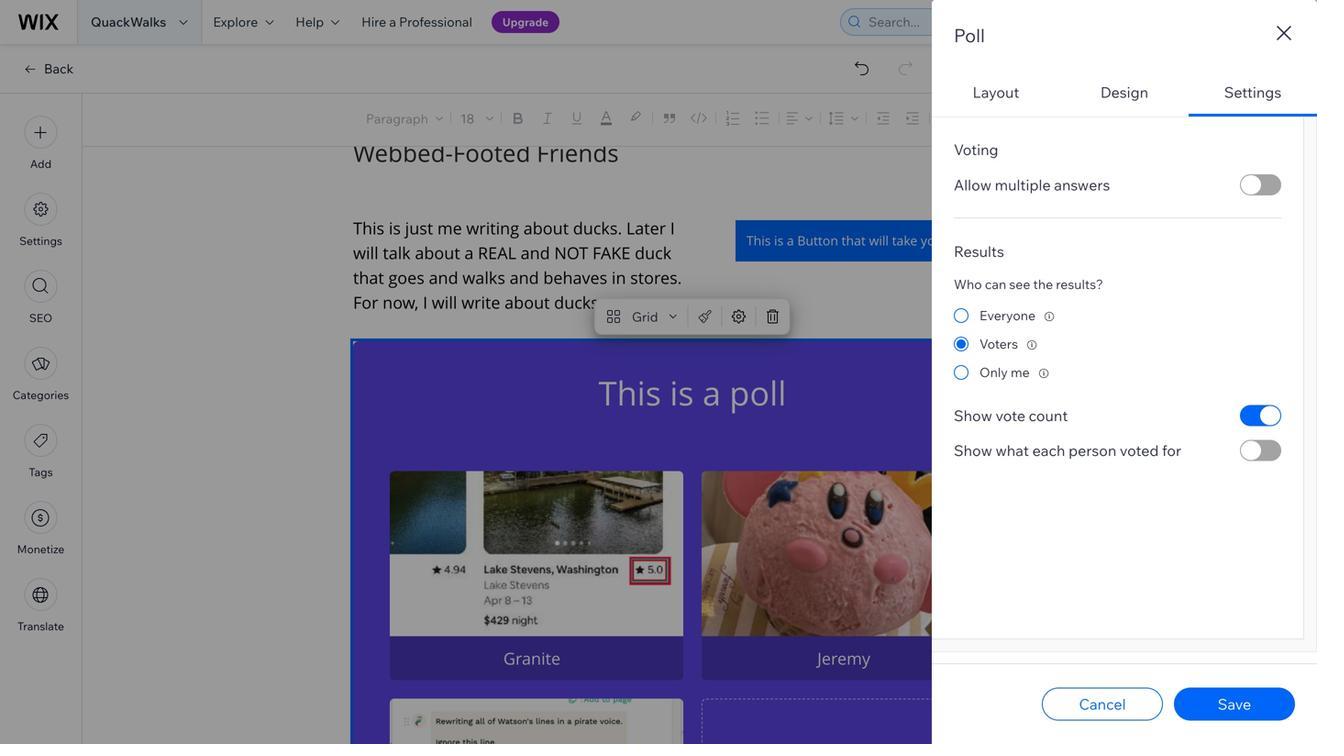 Task type: vqa. For each thing, say whether or not it's contained in the screenshot.
the bottom Ducks.
yes



Task type: locate. For each thing, give the bounding box(es) containing it.
2 vertical spatial about
[[505, 291, 550, 313]]

a left the 'button'
[[787, 232, 794, 249]]

notes
[[1241, 111, 1276, 128]]

1 horizontal spatial will
[[432, 291, 457, 313]]

about up the not
[[524, 217, 569, 239]]

0 horizontal spatial settings button
[[19, 193, 62, 248]]

hire a professional
[[362, 14, 473, 30]]

each
[[1033, 441, 1066, 460]]

a left real
[[465, 242, 474, 264]]

save
[[1218, 695, 1252, 713]]

this inside this is just me writing about ducks. later i will talk about a real and not fake duck that goes and walks and behaves in stores. for now, i will write about ducks.
[[353, 217, 385, 239]]

just
[[405, 217, 433, 239]]

me right just
[[438, 217, 462, 239]]

tags
[[29, 465, 53, 479]]

cancel button
[[1042, 688, 1164, 721]]

this inside button
[[747, 232, 771, 249]]

this
[[353, 217, 385, 239], [747, 232, 771, 249]]

ducks. down behaves on the top left of page
[[554, 291, 603, 313]]

show for show vote count
[[954, 407, 993, 425]]

0 vertical spatial that
[[842, 232, 866, 249]]

stores.
[[631, 267, 682, 289]]

1 horizontal spatial that
[[842, 232, 866, 249]]

in
[[612, 267, 626, 289]]

tab list containing layout
[[932, 71, 1318, 652]]

goes
[[389, 267, 425, 289]]

settings up seo button
[[19, 234, 62, 248]]

that up for
[[353, 267, 384, 289]]

this is just me writing about ducks. later i will talk about a real and not fake duck that goes and walks and behaves in stores. for now, i will write about ducks.
[[353, 217, 687, 313]]

that right the 'button'
[[842, 232, 866, 249]]

0 vertical spatial show
[[954, 407, 993, 425]]

will left write
[[432, 291, 457, 313]]

Search... field
[[864, 9, 1065, 35]]

show left "vote"
[[954, 407, 993, 425]]

for
[[1163, 441, 1182, 460]]

option group containing everyone
[[954, 301, 1282, 387]]

will inside button
[[869, 232, 889, 249]]

a
[[389, 14, 396, 30], [787, 232, 794, 249], [465, 242, 474, 264]]

voting
[[954, 140, 999, 159]]

you
[[921, 232, 943, 249]]

1 vertical spatial show
[[954, 441, 993, 460]]

take
[[893, 232, 918, 249]]

i right now,
[[423, 291, 428, 313]]

settings tab panel
[[932, 117, 1318, 652]]

0 horizontal spatial this
[[353, 217, 385, 239]]

the
[[1034, 276, 1054, 292]]

0 horizontal spatial is
[[389, 217, 401, 239]]

2 horizontal spatial will
[[869, 232, 889, 249]]

show vote count button
[[954, 407, 1069, 425]]

categories
[[13, 388, 69, 402]]

a right hire
[[389, 14, 396, 30]]

will
[[869, 232, 889, 249], [353, 242, 379, 264], [432, 291, 457, 313]]

about
[[524, 217, 569, 239], [415, 242, 460, 264], [505, 291, 550, 313]]

will left the talk
[[353, 242, 379, 264]]

0 horizontal spatial me
[[438, 217, 462, 239]]

option group
[[954, 301, 1282, 387]]

will left take
[[869, 232, 889, 249]]

2 horizontal spatial a
[[787, 232, 794, 249]]

1 horizontal spatial this
[[747, 232, 771, 249]]

add
[[30, 157, 52, 171]]

settings up notes
[[1225, 83, 1282, 101]]

about right write
[[505, 291, 550, 313]]

ducks. up fake
[[573, 217, 622, 239]]

me right "only"
[[1011, 364, 1030, 380]]

this for this is just me writing about ducks. later i will talk about a real and not fake duck that goes and walks and behaves in stores. for now, i will write about ducks.
[[353, 217, 385, 239]]

1 horizontal spatial a
[[465, 242, 474, 264]]

allow multiple answers button
[[954, 176, 1111, 194]]

behaves
[[544, 267, 608, 289]]

for
[[353, 291, 379, 313]]

this left the 'button'
[[747, 232, 771, 249]]

this is a button that will take you somewhere
[[747, 232, 1017, 249]]

translate button
[[17, 578, 64, 633]]

person
[[1069, 441, 1117, 460]]

and
[[521, 242, 550, 264], [429, 267, 458, 289], [510, 267, 539, 289]]

multiple
[[995, 176, 1051, 194]]

this up the talk
[[353, 217, 385, 239]]

answers
[[1055, 176, 1111, 194]]

0 vertical spatial me
[[438, 217, 462, 239]]

show what each person voted for button
[[954, 441, 1182, 460]]

1 horizontal spatial i
[[671, 217, 675, 239]]

1 vertical spatial about
[[415, 242, 460, 264]]

menu
[[0, 105, 82, 644]]

0 vertical spatial settings button
[[1189, 71, 1318, 117]]

settings
[[1225, 83, 1282, 101], [19, 234, 62, 248]]

i right later
[[671, 217, 675, 239]]

2 show from the top
[[954, 441, 993, 460]]

walks
[[463, 267, 506, 289]]

is
[[389, 217, 401, 239], [775, 232, 784, 249]]

ducks.
[[573, 217, 622, 239], [554, 291, 603, 313]]

i
[[671, 217, 675, 239], [423, 291, 428, 313]]

1 vertical spatial i
[[423, 291, 428, 313]]

about down just
[[415, 242, 460, 264]]

me
[[438, 217, 462, 239], [1011, 364, 1030, 380]]

is inside this is a button that will take you somewhere button
[[775, 232, 784, 249]]

design button
[[1061, 71, 1189, 117]]

0 horizontal spatial settings
[[19, 234, 62, 248]]

menu containing add
[[0, 105, 82, 644]]

only
[[980, 364, 1008, 380]]

1 vertical spatial that
[[353, 267, 384, 289]]

monetize button
[[17, 501, 65, 556]]

this is a button that will take you somewhere button
[[736, 220, 1028, 262]]

1 vertical spatial me
[[1011, 364, 1030, 380]]

1 horizontal spatial settings
[[1225, 83, 1282, 101]]

show
[[954, 407, 993, 425], [954, 441, 993, 460]]

settings button
[[1189, 71, 1318, 117], [19, 193, 62, 248]]

paragraph button
[[363, 106, 447, 131]]

show left what
[[954, 441, 993, 460]]

explore
[[213, 14, 258, 30]]

is left just
[[389, 217, 401, 239]]

1 horizontal spatial me
[[1011, 364, 1030, 380]]

talk
[[383, 242, 411, 264]]

everyone
[[980, 307, 1036, 323]]

tab list
[[932, 71, 1318, 652]]

0 horizontal spatial that
[[353, 267, 384, 289]]

quackwalks
[[91, 14, 166, 30]]

notes button
[[1208, 107, 1282, 132]]

is left the 'button'
[[775, 232, 784, 249]]

now,
[[383, 291, 419, 313]]

is inside this is just me writing about ducks. later i will talk about a real and not fake duck that goes and walks and behaves in stores. for now, i will write about ducks.
[[389, 217, 401, 239]]

that
[[842, 232, 866, 249], [353, 267, 384, 289]]

count
[[1029, 407, 1069, 425]]

Add a Catchy Title text field
[[353, 106, 1020, 169]]

1 show from the top
[[954, 407, 993, 425]]

1 horizontal spatial is
[[775, 232, 784, 249]]



Task type: describe. For each thing, give the bounding box(es) containing it.
write
[[462, 291, 501, 313]]

1 vertical spatial settings button
[[19, 193, 62, 248]]

grid button
[[599, 304, 684, 329]]

only me
[[980, 364, 1030, 380]]

show vote count
[[954, 407, 1069, 425]]

tags button
[[24, 424, 57, 479]]

is for a
[[775, 232, 784, 249]]

back button
[[22, 61, 74, 77]]

help
[[296, 14, 324, 30]]

0 vertical spatial ducks.
[[573, 217, 622, 239]]

0 horizontal spatial will
[[353, 242, 379, 264]]

voted
[[1120, 441, 1159, 460]]

hire
[[362, 14, 387, 30]]

poll
[[954, 24, 986, 47]]

1 horizontal spatial settings button
[[1189, 71, 1318, 117]]

vote
[[996, 407, 1026, 425]]

0 vertical spatial i
[[671, 217, 675, 239]]

that inside this is just me writing about ducks. later i will talk about a real and not fake duck that goes and walks and behaves in stores. for now, i will write about ducks.
[[353, 267, 384, 289]]

fake
[[593, 242, 631, 264]]

me inside this is just me writing about ducks. later i will talk about a real and not fake duck that goes and walks and behaves in stores. for now, i will write about ducks.
[[438, 217, 462, 239]]

categories button
[[13, 347, 69, 402]]

0 vertical spatial settings
[[1225, 83, 1282, 101]]

real
[[478, 242, 517, 264]]

results?
[[1057, 276, 1104, 292]]

is for just
[[389, 217, 401, 239]]

and left the not
[[521, 242, 550, 264]]

not
[[555, 242, 589, 264]]

that inside button
[[842, 232, 866, 249]]

button
[[798, 232, 839, 249]]

this for this is a button that will take you somewhere
[[747, 232, 771, 249]]

a inside this is just me writing about ducks. later i will talk about a real and not fake duck that goes and walks and behaves in stores. for now, i will write about ducks.
[[465, 242, 474, 264]]

design
[[1101, 83, 1149, 101]]

allow multiple answers
[[954, 176, 1111, 194]]

see
[[1010, 276, 1031, 292]]

seo
[[29, 311, 52, 325]]

show what each person voted for
[[954, 441, 1182, 460]]

1 vertical spatial ducks.
[[554, 291, 603, 313]]

0 horizontal spatial i
[[423, 291, 428, 313]]

seo button
[[24, 270, 57, 325]]

me inside settings tab panel
[[1011, 364, 1030, 380]]

1 vertical spatial settings
[[19, 234, 62, 248]]

back
[[44, 61, 74, 77]]

duck
[[635, 242, 672, 264]]

translate
[[17, 619, 64, 633]]

layout button
[[932, 71, 1061, 117]]

who
[[954, 276, 983, 292]]

writing
[[467, 217, 519, 239]]

hire a professional link
[[351, 0, 484, 44]]

and right goes
[[429, 267, 458, 289]]

show for show what each person voted for
[[954, 441, 993, 460]]

professional
[[399, 14, 473, 30]]

grid
[[632, 309, 658, 325]]

0 vertical spatial about
[[524, 217, 569, 239]]

allow
[[954, 176, 992, 194]]

upgrade
[[503, 15, 549, 29]]

later
[[627, 217, 666, 239]]

what
[[996, 441, 1030, 460]]

layout
[[973, 83, 1020, 101]]

save button
[[1175, 688, 1296, 721]]

voters
[[980, 336, 1019, 352]]

a inside button
[[787, 232, 794, 249]]

option group inside settings tab panel
[[954, 301, 1282, 387]]

and down real
[[510, 267, 539, 289]]

0 horizontal spatial a
[[389, 14, 396, 30]]

results
[[954, 242, 1005, 261]]

who can see the results?
[[954, 276, 1104, 292]]

add button
[[24, 116, 57, 171]]

help button
[[285, 0, 351, 44]]

cancel
[[1080, 695, 1126, 713]]

somewhere
[[947, 232, 1017, 249]]

upgrade button
[[492, 11, 560, 33]]

paragraph
[[366, 110, 429, 126]]

monetize
[[17, 542, 65, 556]]

can
[[985, 276, 1007, 292]]



